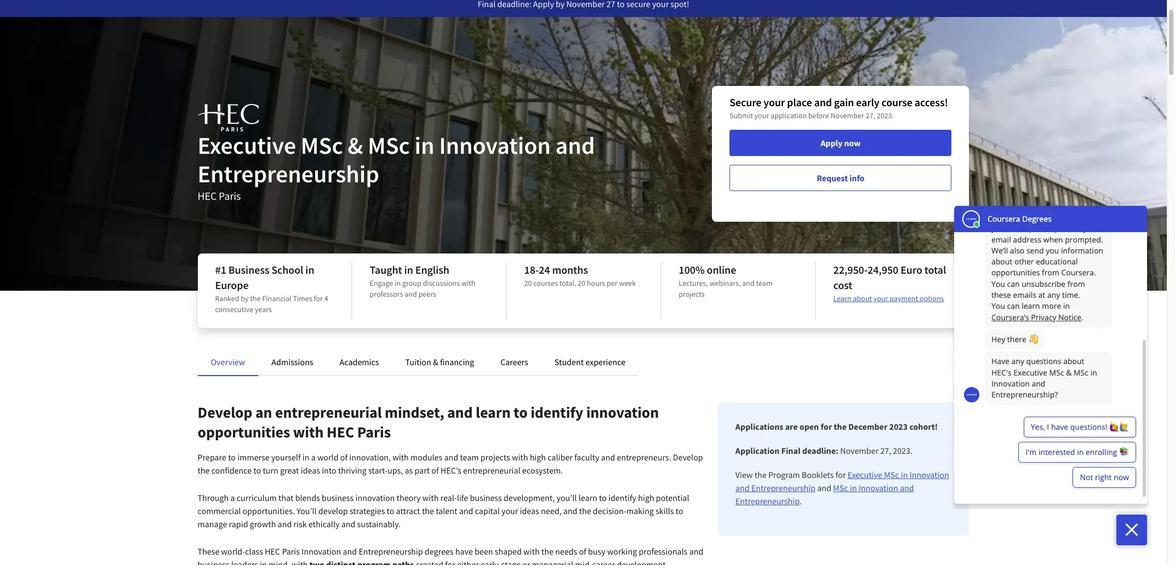 Task type: locate. For each thing, give the bounding box(es) containing it.
your inside through a curriculum that blends business innovation theory with real-life business development, you'll learn to identify high potential commercial opportunities. you'll develop strategies to attract the talent and capital your ideas need, and the decision-making skills to manage rapid growth and risk ethically and sustainably.
[[502, 506, 518, 517]]

capital
[[475, 506, 500, 517]]

with right mind,
[[292, 560, 308, 566]]

a left world
[[311, 452, 316, 463]]

with left real-
[[423, 493, 439, 504]]

0 horizontal spatial learn
[[476, 403, 511, 423]]

tuition & financing
[[406, 357, 474, 368]]

2 horizontal spatial of
[[579, 547, 587, 558]]

entrepreneurship inside "executive msc in innovation and entrepreneurship"
[[752, 483, 816, 494]]

have
[[456, 547, 473, 558]]

identify up caliber on the left bottom
[[531, 403, 584, 423]]

0 horizontal spatial for
[[314, 294, 323, 304]]

1 vertical spatial of
[[432, 466, 439, 477]]

1 vertical spatial paris
[[357, 423, 391, 443]]

0 horizontal spatial hec
[[198, 189, 217, 203]]

projects up the development,
[[481, 452, 510, 463]]

18-
[[524, 263, 539, 277]]

your inside 22,950-24,950 euro total cost learn about your payment options
[[874, 294, 888, 304]]

1 vertical spatial for
[[821, 422, 832, 433]]

november down december
[[841, 446, 879, 457]]

innovation up strategies
[[356, 493, 395, 504]]

request info
[[817, 173, 865, 184]]

for right open
[[821, 422, 832, 433]]

and inside 100% online lectures, webinars, and team projects
[[743, 279, 755, 288]]

overview
[[211, 357, 245, 368]]

0 horizontal spatial 20
[[524, 279, 532, 288]]

1 vertical spatial hec
[[327, 423, 354, 443]]

view the program booklets for
[[736, 470, 848, 481]]

0 horizontal spatial high
[[530, 452, 546, 463]]

the inside #1 business school in europe ranked by the financial times for 4 consecutive years
[[250, 294, 261, 304]]

hec inside develop an entrepreneurial mindset, and learn to identify innovation opportunities with hec paris
[[327, 423, 354, 443]]

1 vertical spatial &
[[433, 357, 439, 368]]

0 vertical spatial 2023.
[[877, 111, 894, 121]]

europe
[[215, 279, 249, 292]]

0 vertical spatial identify
[[531, 403, 584, 423]]

place
[[787, 95, 812, 109]]

total
[[925, 263, 947, 277]]

0 vertical spatial november
[[831, 111, 865, 121]]

with up the ups,
[[393, 452, 409, 463]]

ideas left into at bottom
[[301, 466, 320, 477]]

to right skills
[[676, 506, 684, 517]]

with up world
[[293, 423, 324, 443]]

0 vertical spatial paris
[[219, 189, 241, 203]]

develop left an
[[198, 403, 252, 423]]

2 horizontal spatial business
[[470, 493, 502, 504]]

to
[[514, 403, 528, 423], [228, 452, 236, 463], [254, 466, 261, 477], [599, 493, 607, 504], [387, 506, 394, 517], [676, 506, 684, 517]]

secure
[[730, 95, 762, 109]]

business up the develop
[[322, 493, 354, 504]]

2 horizontal spatial paris
[[357, 423, 391, 443]]

the left needs
[[542, 547, 554, 558]]

modules
[[411, 452, 443, 463]]

0 vertical spatial learn
[[476, 403, 511, 423]]

develop inside 'prepare to immerse yourself in a world of innovation, with modules and team projects with high caliber faculty and entrepreneurs. develop the confidence to turn great ideas into thriving start-ups, as part of hec's entrepreneurial ecosystem.'
[[673, 452, 703, 463]]

2023. down the "2023"
[[893, 446, 913, 457]]

0 horizontal spatial projects
[[481, 452, 510, 463]]

in inside #1 business school in europe ranked by the financial times for 4 consecutive years
[[306, 263, 314, 277]]

1 horizontal spatial team
[[756, 279, 773, 288]]

the right by
[[250, 294, 261, 304]]

2 vertical spatial of
[[579, 547, 587, 558]]

1 horizontal spatial develop
[[673, 452, 703, 463]]

of up thriving
[[340, 452, 348, 463]]

world-
[[221, 547, 245, 558]]

english
[[415, 263, 450, 277]]

entrepreneurial up life
[[463, 466, 521, 477]]

to up confidence
[[228, 452, 236, 463]]

the down prepare
[[198, 466, 210, 477]]

with right discussions
[[462, 279, 476, 288]]

in inside executive msc & msc in innovation and entrepreneurship hec paris
[[415, 131, 435, 161]]

1 vertical spatial ideas
[[520, 506, 539, 517]]

27,
[[866, 111, 876, 121], [881, 446, 892, 457]]

0 vertical spatial projects
[[679, 290, 705, 299]]

that
[[279, 493, 294, 504]]

0 horizontal spatial executive
[[198, 131, 296, 161]]

application
[[771, 111, 807, 121]]

learn inside through a curriculum that blends business innovation theory with real-life business development, you'll learn to identify high potential commercial opportunities. you'll develop strategies to attract the talent and capital your ideas need, and the decision-making skills to manage rapid growth and risk ethically and sustainably.
[[579, 493, 598, 504]]

2 horizontal spatial hec
[[327, 423, 354, 443]]

in inside "executive msc in innovation and entrepreneurship"
[[901, 470, 908, 481]]

1 vertical spatial entrepreneurial
[[463, 466, 521, 477]]

0 horizontal spatial 27,
[[866, 111, 876, 121]]

1 horizontal spatial a
[[311, 452, 316, 463]]

27, down 'early'
[[866, 111, 876, 121]]

and inside taught in english engage in group discussions with professors and peers
[[405, 290, 417, 299]]

by
[[241, 294, 249, 304]]

careers link
[[501, 357, 528, 368]]

1 horizontal spatial innovation
[[587, 403, 659, 423]]

of
[[340, 452, 348, 463], [432, 466, 439, 477], [579, 547, 587, 558]]

0 horizontal spatial &
[[348, 131, 363, 161]]

ideas inside 'prepare to immerse yourself in a world of innovation, with modules and team projects with high caliber faculty and entrepreneurs. develop the confidence to turn great ideas into thriving start-ups, as part of hec's entrepreneurial ecosystem.'
[[301, 466, 320, 477]]

of inside the these world-class hec paris innovation and entrepreneurship degrees have been shaped with the needs of busy working professionals and business leaders in mind, with
[[579, 547, 587, 558]]

0 horizontal spatial identify
[[531, 403, 584, 423]]

and inside secure your place and gain early course access! submit your application before november 27, 2023.
[[815, 95, 832, 109]]

for
[[314, 294, 323, 304], [821, 422, 832, 433], [836, 470, 846, 481]]

in inside the these world-class hec paris innovation and entrepreneurship degrees have been shaped with the needs of busy working professionals and business leaders in mind, with
[[260, 560, 267, 566]]

projects
[[679, 290, 705, 299], [481, 452, 510, 463]]

paris
[[219, 189, 241, 203], [357, 423, 391, 443], [282, 547, 300, 558]]

months
[[552, 263, 588, 277]]

0 horizontal spatial paris
[[219, 189, 241, 203]]

2 vertical spatial hec
[[265, 547, 280, 558]]

hec's
[[441, 466, 462, 477]]

0 vertical spatial high
[[530, 452, 546, 463]]

the left december
[[834, 422, 847, 433]]

and inside "executive msc in innovation and entrepreneurship"
[[736, 483, 750, 494]]

1 horizontal spatial executive
[[848, 470, 883, 481]]

2023. down course
[[877, 111, 894, 121]]

of right part
[[432, 466, 439, 477]]

innovation up 'entrepreneurs.' on the bottom right
[[587, 403, 659, 423]]

0 horizontal spatial a
[[231, 493, 235, 504]]

executive for in
[[848, 470, 883, 481]]

turn
[[263, 466, 278, 477]]

2 horizontal spatial for
[[836, 470, 846, 481]]

hec paris logo image
[[198, 104, 259, 132]]

high up ecosystem.
[[530, 452, 546, 463]]

secure your place and gain early course access! submit your application before november 27, 2023.
[[730, 95, 948, 121]]

team up hec's
[[460, 452, 479, 463]]

develop inside develop an entrepreneurial mindset, and learn to identify innovation opportunities with hec paris
[[198, 403, 252, 423]]

entrepreneurship inside executive msc & msc in innovation and entrepreneurship hec paris
[[198, 159, 379, 189]]

application final deadline: november 27, 2023.
[[736, 446, 913, 457]]

apply now
[[821, 138, 861, 149]]

0 horizontal spatial innovation
[[356, 493, 395, 504]]

submit
[[730, 111, 753, 121]]

innovation inside "executive msc in innovation and entrepreneurship"
[[910, 470, 950, 481]]

for right booklets
[[836, 470, 846, 481]]

learn
[[476, 403, 511, 423], [579, 493, 598, 504]]

team inside 'prepare to immerse yourself in a world of innovation, with modules and team projects with high caliber faculty and entrepreneurs. develop the confidence to turn great ideas into thriving start-ups, as part of hec's entrepreneurial ecosystem.'
[[460, 452, 479, 463]]

your up 'application'
[[764, 95, 785, 109]]

life
[[457, 493, 468, 504]]

high
[[530, 452, 546, 463], [638, 493, 655, 504]]

innovation inside through a curriculum that blends business innovation theory with real-life business development, you'll learn to identify high potential commercial opportunities. you'll develop strategies to attract the talent and capital your ideas need, and the decision-making skills to manage rapid growth and risk ethically and sustainably.
[[356, 493, 395, 504]]

develop up potential
[[673, 452, 703, 463]]

entrepreneurial up world
[[275, 403, 382, 423]]

0 vertical spatial innovation
[[587, 403, 659, 423]]

1 horizontal spatial projects
[[679, 290, 705, 299]]

admissions link
[[272, 357, 313, 368]]

a
[[311, 452, 316, 463], [231, 493, 235, 504]]

27, down the "2023"
[[881, 446, 892, 457]]

& inside executive msc & msc in innovation and entrepreneurship hec paris
[[348, 131, 363, 161]]

executive inside executive msc & msc in innovation and entrepreneurship hec paris
[[198, 131, 296, 161]]

1 horizontal spatial learn
[[579, 493, 598, 504]]

1 vertical spatial develop
[[673, 452, 703, 463]]

projects down lectures,
[[679, 290, 705, 299]]

your
[[764, 95, 785, 109], [755, 111, 769, 121], [874, 294, 888, 304], [502, 506, 518, 517]]

ups,
[[388, 466, 403, 477]]

curriculum
[[237, 493, 277, 504]]

20 down 18-
[[524, 279, 532, 288]]

entrepreneurial inside develop an entrepreneurial mindset, and learn to identify innovation opportunities with hec paris
[[275, 403, 382, 423]]

november down the gain
[[831, 111, 865, 121]]

learn down careers
[[476, 403, 511, 423]]

to up sustainably.
[[387, 506, 394, 517]]

theory
[[397, 493, 421, 504]]

18-24 months 20 courses total, 20 hours per week
[[524, 263, 636, 288]]

hec
[[198, 189, 217, 203], [327, 423, 354, 443], [265, 547, 280, 558]]

ideas inside through a curriculum that blends business innovation theory with real-life business development, you'll learn to identify high potential commercial opportunities. you'll develop strategies to attract the talent and capital your ideas need, and the decision-making skills to manage rapid growth and risk ethically and sustainably.
[[520, 506, 539, 517]]

develop
[[319, 506, 348, 517]]

business down these
[[198, 560, 230, 566]]

high up making
[[638, 493, 655, 504]]

1 horizontal spatial &
[[433, 357, 439, 368]]

faculty
[[575, 452, 600, 463]]

in inside 'prepare to immerse yourself in a world of innovation, with modules and team projects with high caliber faculty and entrepreneurs. develop the confidence to turn great ideas into thriving start-ups, as part of hec's entrepreneurial ecosystem.'
[[303, 452, 310, 463]]

1 horizontal spatial entrepreneurial
[[463, 466, 521, 477]]

1 vertical spatial learn
[[579, 493, 598, 504]]

identify up decision-
[[609, 493, 637, 504]]

0 vertical spatial team
[[756, 279, 773, 288]]

0 vertical spatial a
[[311, 452, 316, 463]]

and inside executive msc & msc in innovation and entrepreneurship hec paris
[[556, 131, 595, 161]]

blends
[[295, 493, 320, 504]]

2 vertical spatial paris
[[282, 547, 300, 558]]

100%
[[679, 263, 705, 277]]

27, inside secure your place and gain early course access! submit your application before november 27, 2023.
[[866, 111, 876, 121]]

projects inside 'prepare to immerse yourself in a world of innovation, with modules and team projects with high caliber faculty and entrepreneurs. develop the confidence to turn great ideas into thriving start-ups, as part of hec's entrepreneurial ecosystem.'
[[481, 452, 510, 463]]

lectures,
[[679, 279, 708, 288]]

msc inside "executive msc in innovation and entrepreneurship"
[[885, 470, 900, 481]]

1 horizontal spatial 27,
[[881, 446, 892, 457]]

final
[[782, 446, 801, 457]]

manage
[[198, 519, 227, 530]]

development,
[[504, 493, 555, 504]]

peers
[[419, 290, 436, 299]]

applications are open for the december 2023 cohort!
[[736, 422, 938, 433]]

prepare to immerse yourself in a world of innovation, with modules and team projects with high caliber faculty and entrepreneurs. develop the confidence to turn great ideas into thriving start-ups, as part of hec's entrepreneurial ecosystem.
[[198, 452, 703, 477]]

learn about your payment options link
[[834, 294, 944, 304]]

1 vertical spatial identify
[[609, 493, 637, 504]]

to inside develop an entrepreneurial mindset, and learn to identify innovation opportunities with hec paris
[[514, 403, 528, 423]]

in inside msc in innovation and entrepreneurship
[[850, 483, 857, 494]]

0 vertical spatial &
[[348, 131, 363, 161]]

0 horizontal spatial ideas
[[301, 466, 320, 477]]

develop
[[198, 403, 252, 423], [673, 452, 703, 463]]

1 vertical spatial high
[[638, 493, 655, 504]]

request info button
[[730, 165, 952, 191]]

online
[[707, 263, 737, 277]]

0 vertical spatial for
[[314, 294, 323, 304]]

20 right total,
[[578, 279, 586, 288]]

1 horizontal spatial 20
[[578, 279, 586, 288]]

0 horizontal spatial team
[[460, 452, 479, 463]]

0 horizontal spatial business
[[198, 560, 230, 566]]

to down careers
[[514, 403, 528, 423]]

executive for &
[[198, 131, 296, 161]]

academics
[[340, 357, 379, 368]]

of left busy
[[579, 547, 587, 558]]

0 vertical spatial entrepreneurial
[[275, 403, 382, 423]]

0 vertical spatial of
[[340, 452, 348, 463]]

entrepreneurship inside msc in innovation and entrepreneurship
[[736, 496, 800, 507]]

1 vertical spatial a
[[231, 493, 235, 504]]

0 vertical spatial executive
[[198, 131, 296, 161]]

professors
[[370, 290, 403, 299]]

1 horizontal spatial identify
[[609, 493, 637, 504]]

1 horizontal spatial paris
[[282, 547, 300, 558]]

high inside 'prepare to immerse yourself in a world of innovation, with modules and team projects with high caliber faculty and entrepreneurs. develop the confidence to turn great ideas into thriving start-ups, as part of hec's entrepreneurial ecosystem.'
[[530, 452, 546, 463]]

per
[[607, 279, 618, 288]]

your right the about
[[874, 294, 888, 304]]

1 vertical spatial projects
[[481, 452, 510, 463]]

for left 4 at the left of the page
[[314, 294, 323, 304]]

you'll
[[297, 506, 317, 517]]

executive inside "executive msc in innovation and entrepreneurship"
[[848, 470, 883, 481]]

team right webinars,
[[756, 279, 773, 288]]

a up commercial
[[231, 493, 235, 504]]

learn right you'll
[[579, 493, 598, 504]]

strategies
[[350, 506, 385, 517]]

entrepreneurial inside 'prepare to immerse yourself in a world of innovation, with modules and team projects with high caliber faculty and entrepreneurs. develop the confidence to turn great ideas into thriving start-ups, as part of hec's entrepreneurial ecosystem.'
[[463, 466, 521, 477]]

innovation inside the these world-class hec paris innovation and entrepreneurship degrees have been shaped with the needs of busy working professionals and business leaders in mind, with
[[302, 547, 341, 558]]

2023.
[[877, 111, 894, 121], [893, 446, 913, 457]]

ideas down the development,
[[520, 506, 539, 517]]

1 horizontal spatial high
[[638, 493, 655, 504]]

1 vertical spatial november
[[841, 446, 879, 457]]

student experience link
[[555, 357, 626, 368]]

0 horizontal spatial entrepreneurial
[[275, 403, 382, 423]]

1 horizontal spatial for
[[821, 422, 832, 433]]

0 vertical spatial 27,
[[866, 111, 876, 121]]

leaders
[[231, 560, 258, 566]]

1 horizontal spatial ideas
[[520, 506, 539, 517]]

business up capital
[[470, 493, 502, 504]]

1 vertical spatial 2023.
[[893, 446, 913, 457]]

1 vertical spatial innovation
[[356, 493, 395, 504]]

innovation inside develop an entrepreneurial mindset, and learn to identify innovation opportunities with hec paris
[[587, 403, 659, 423]]

1 vertical spatial executive
[[848, 470, 883, 481]]

1 horizontal spatial of
[[432, 466, 439, 477]]

0 vertical spatial develop
[[198, 403, 252, 423]]

talent
[[436, 506, 458, 517]]

0 horizontal spatial develop
[[198, 403, 252, 423]]

0 vertical spatial ideas
[[301, 466, 320, 477]]

1 vertical spatial team
[[460, 452, 479, 463]]

opportunities
[[198, 423, 290, 443]]

0 vertical spatial hec
[[198, 189, 217, 203]]

1 horizontal spatial hec
[[265, 547, 280, 558]]

your right capital
[[502, 506, 518, 517]]



Task type: describe. For each thing, give the bounding box(es) containing it.
mind,
[[269, 560, 290, 566]]

growth
[[250, 519, 276, 530]]

group
[[402, 279, 421, 288]]

entrepreneurship inside the these world-class hec paris innovation and entrepreneurship degrees have been shaped with the needs of busy working professionals and business leaders in mind, with
[[359, 547, 423, 558]]

with up ecosystem.
[[512, 452, 528, 463]]

discussions
[[423, 279, 460, 288]]

projects inside 100% online lectures, webinars, and team projects
[[679, 290, 705, 299]]

learn
[[834, 294, 852, 304]]

overview link
[[211, 357, 245, 368]]

application
[[736, 446, 780, 457]]

options
[[920, 294, 944, 304]]

24
[[539, 263, 550, 277]]

ecosystem.
[[522, 466, 563, 477]]

taught
[[370, 263, 402, 277]]

#1
[[215, 263, 226, 277]]

through
[[198, 493, 229, 504]]

ranked
[[215, 294, 239, 304]]

into
[[322, 466, 337, 477]]

engage
[[370, 279, 393, 288]]

with inside taught in english engage in group discussions with professors and peers
[[462, 279, 476, 288]]

to up decision-
[[599, 493, 607, 504]]

innovation inside msc in innovation and entrepreneurship
[[859, 483, 899, 494]]

innovation,
[[349, 452, 391, 463]]

executive msc & msc in innovation and entrepreneurship hec paris
[[198, 131, 595, 203]]

caliber
[[548, 452, 573, 463]]

request
[[817, 173, 848, 184]]

a inside through a curriculum that blends business innovation theory with real-life business development, you'll learn to identify high potential commercial opportunities. you'll develop strategies to attract the talent and capital your ideas need, and the decision-making skills to manage rapid growth and risk ethically and sustainably.
[[231, 493, 235, 504]]

a inside 'prepare to immerse yourself in a world of innovation, with modules and team projects with high caliber faculty and entrepreneurs. develop the confidence to turn great ideas into thriving start-ups, as part of hec's entrepreneurial ecosystem.'
[[311, 452, 316, 463]]

msc in innovation and entrepreneurship
[[736, 483, 914, 507]]

innovation inside executive msc & msc in innovation and entrepreneurship hec paris
[[439, 131, 551, 161]]

entrepreneurs.
[[617, 452, 672, 463]]

yourself
[[271, 452, 301, 463]]

to left turn
[[254, 466, 261, 477]]

hours
[[587, 279, 605, 288]]

1 horizontal spatial business
[[322, 493, 354, 504]]

academics link
[[340, 357, 379, 368]]

making
[[627, 506, 654, 517]]

confidence
[[212, 466, 252, 477]]

been
[[475, 547, 493, 558]]

great
[[280, 466, 299, 477]]

financing
[[440, 357, 474, 368]]

with right shaped
[[524, 547, 540, 558]]

2 vertical spatial for
[[836, 470, 846, 481]]

prepare
[[198, 452, 226, 463]]

you'll
[[557, 493, 577, 504]]

admissions
[[272, 357, 313, 368]]

immerse
[[238, 452, 270, 463]]

business inside the these world-class hec paris innovation and entrepreneurship degrees have been shaped with the needs of busy working professionals and business leaders in mind, with
[[198, 560, 230, 566]]

the inside 'prepare to immerse yourself in a world of innovation, with modules and team projects with high caliber faculty and entrepreneurs. develop the confidence to turn great ideas into thriving start-ups, as part of hec's entrepreneurial ecosystem.'
[[198, 466, 210, 477]]

applications
[[736, 422, 784, 433]]

hec inside the these world-class hec paris innovation and entrepreneurship degrees have been shaped with the needs of busy working professionals and business leaders in mind, with
[[265, 547, 280, 558]]

paris inside executive msc & msc in innovation and entrepreneurship hec paris
[[219, 189, 241, 203]]

are
[[786, 422, 798, 433]]

your right submit
[[755, 111, 769, 121]]

an
[[255, 403, 272, 423]]

the left talent
[[422, 506, 434, 517]]

week
[[619, 279, 636, 288]]

and inside msc in innovation and entrepreneurship
[[900, 483, 914, 494]]

experience
[[586, 357, 626, 368]]

the left decision-
[[579, 506, 591, 517]]

now
[[845, 138, 861, 149]]

#1 business school in europe ranked by the financial times for 4 consecutive years
[[215, 263, 328, 315]]

need,
[[541, 506, 562, 517]]

hec inside executive msc & msc in innovation and entrepreneurship hec paris
[[198, 189, 217, 203]]

tuition
[[406, 357, 431, 368]]

1 20 from the left
[[524, 279, 532, 288]]

0 horizontal spatial of
[[340, 452, 348, 463]]

22,950-24,950 euro total cost learn about your payment options
[[834, 263, 947, 304]]

open
[[800, 422, 819, 433]]

degrees
[[425, 547, 454, 558]]

school
[[272, 263, 303, 277]]

webinars,
[[710, 279, 741, 288]]

4
[[324, 294, 328, 304]]

mindset,
[[385, 403, 444, 423]]

taught in english engage in group discussions with professors and peers
[[370, 263, 476, 299]]

these world-class hec paris innovation and entrepreneurship degrees have been shaped with the needs of busy working professionals and business leaders in mind, with
[[198, 547, 704, 566]]

these
[[198, 547, 220, 558]]

opportunities.
[[243, 506, 295, 517]]

identify inside through a curriculum that blends business innovation theory with real-life business development, you'll learn to identify high potential commercial opportunities. you'll develop strategies to attract the talent and capital your ideas need, and the decision-making skills to manage rapid growth and risk ethically and sustainably.
[[609, 493, 637, 504]]

learn inside develop an entrepreneurial mindset, and learn to identify innovation opportunities with hec paris
[[476, 403, 511, 423]]

attract
[[396, 506, 420, 517]]

msc in innovation and entrepreneurship link
[[736, 483, 914, 507]]

100% online lectures, webinars, and team projects
[[679, 263, 773, 299]]

2 20 from the left
[[578, 279, 586, 288]]

apply now button
[[730, 130, 952, 156]]

early
[[857, 95, 880, 109]]

team inside 100% online lectures, webinars, and team projects
[[756, 279, 773, 288]]

msc inside msc in innovation and entrepreneurship
[[834, 483, 849, 494]]

develop an entrepreneurial mindset, and learn to identify innovation opportunities with hec paris
[[198, 403, 659, 443]]

total,
[[560, 279, 576, 288]]

before
[[809, 111, 829, 121]]

and inside develop an entrepreneurial mindset, and learn to identify innovation opportunities with hec paris
[[447, 403, 473, 423]]

the right view at the bottom right
[[755, 470, 767, 481]]

with inside through a curriculum that blends business innovation theory with real-life business development, you'll learn to identify high potential commercial opportunities. you'll develop strategies to attract the talent and capital your ideas need, and the decision-making skills to manage rapid growth and risk ethically and sustainably.
[[423, 493, 439, 504]]

for inside #1 business school in europe ranked by the financial times for 4 consecutive years
[[314, 294, 323, 304]]

high inside through a curriculum that blends business innovation theory with real-life business development, you'll learn to identify high potential commercial opportunities. you'll develop strategies to attract the talent and capital your ideas need, and the decision-making skills to manage rapid growth and risk ethically and sustainably.
[[638, 493, 655, 504]]

part
[[415, 466, 430, 477]]

thriving
[[338, 466, 367, 477]]

cost
[[834, 279, 853, 292]]

1 vertical spatial 27,
[[881, 446, 892, 457]]

identify inside develop an entrepreneurial mindset, and learn to identify innovation opportunities with hec paris
[[531, 403, 584, 423]]

24,950
[[868, 263, 899, 277]]

access!
[[915, 95, 948, 109]]

22,950-
[[834, 263, 868, 277]]

paris inside the these world-class hec paris innovation and entrepreneurship degrees have been shaped with the needs of busy working professionals and business leaders in mind, with
[[282, 547, 300, 558]]

paris inside develop an entrepreneurial mindset, and learn to identify innovation opportunities with hec paris
[[357, 423, 391, 443]]

payment
[[890, 294, 919, 304]]

booklets
[[802, 470, 834, 481]]

the inside the these world-class hec paris innovation and entrepreneurship degrees have been shaped with the needs of busy working professionals and business leaders in mind, with
[[542, 547, 554, 558]]

with inside develop an entrepreneurial mindset, and learn to identify innovation opportunities with hec paris
[[293, 423, 324, 443]]

ethically
[[309, 519, 340, 530]]

november inside secure your place and gain early course access! submit your application before november 27, 2023.
[[831, 111, 865, 121]]

about
[[853, 294, 872, 304]]

working
[[608, 547, 637, 558]]

class
[[245, 547, 263, 558]]

executive msc in innovation and entrepreneurship
[[736, 470, 950, 494]]

2023. inside secure your place and gain early course access! submit your application before november 27, 2023.
[[877, 111, 894, 121]]

business
[[229, 263, 269, 277]]

deadline:
[[803, 446, 839, 457]]



Task type: vqa. For each thing, say whether or not it's contained in the screenshot.
jacob
no



